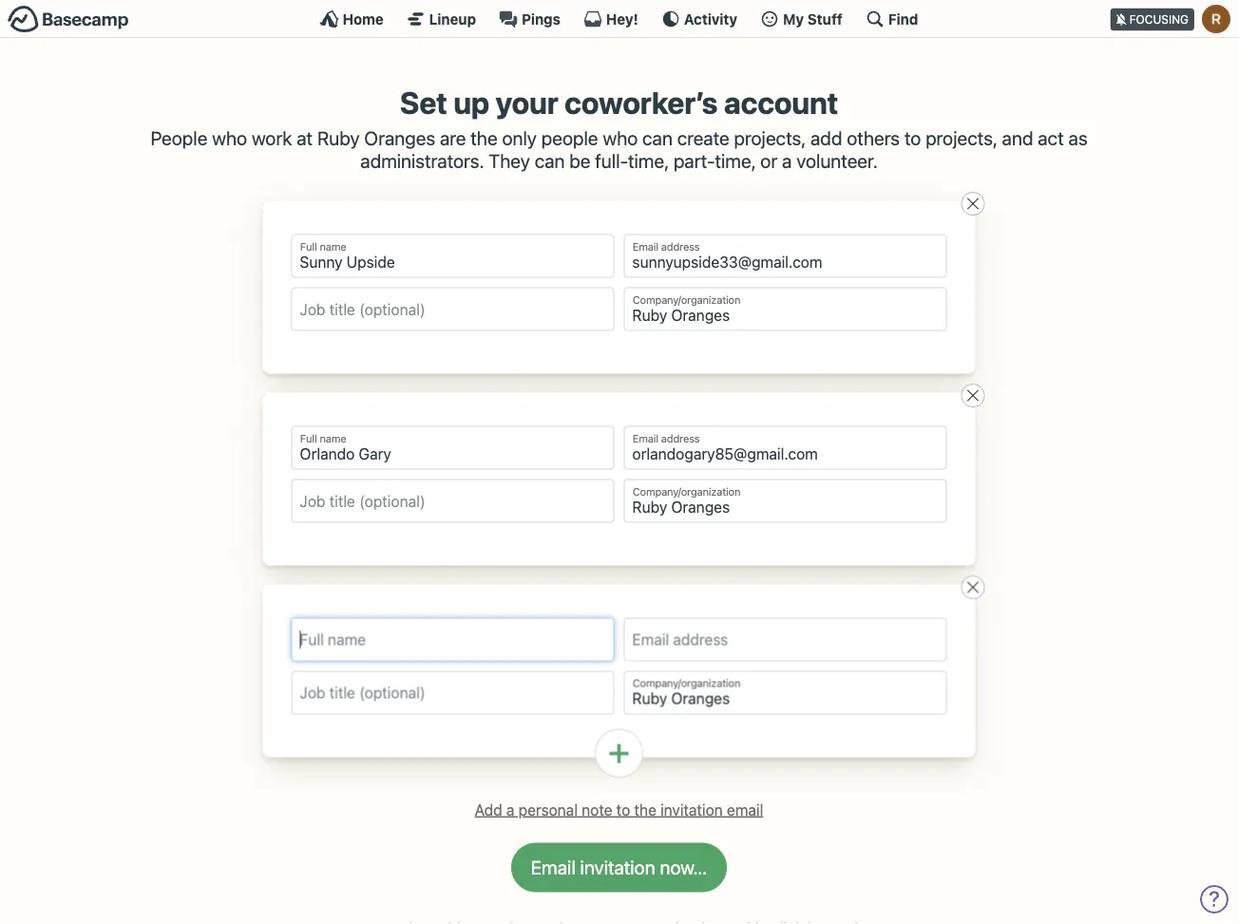 Task type: locate. For each thing, give the bounding box(es) containing it.
1 vertical spatial full name text field
[[291, 426, 614, 470]]

ruby image
[[1202, 5, 1231, 33]]

1 horizontal spatial a
[[782, 150, 792, 172]]

1 vertical spatial a
[[506, 801, 515, 819]]

1 vertical spatial the
[[634, 801, 657, 819]]

hey! button
[[583, 10, 638, 29]]

a right or
[[782, 150, 792, 172]]

a
[[782, 150, 792, 172], [506, 801, 515, 819]]

2 email address from the top
[[633, 433, 700, 445]]

time, left or
[[715, 150, 756, 172]]

email
[[633, 241, 659, 253], [633, 433, 659, 445]]

Company/organization text field
[[624, 480, 947, 523], [624, 671, 947, 715]]

None submit
[[511, 843, 727, 893]]

0 vertical spatial email
[[633, 241, 659, 253]]

full for second "job title (optional)" text box from the top
[[300, 433, 317, 445]]

to
[[905, 127, 921, 149], [616, 801, 630, 819]]

to right note
[[616, 801, 630, 819]]

they
[[489, 150, 530, 172]]

2 vertical spatial job title (optional) text field
[[291, 671, 614, 715]]

home
[[343, 10, 384, 27]]

1 horizontal spatial to
[[905, 127, 921, 149]]

add
[[475, 801, 502, 819]]

1 vertical spatial address
[[661, 433, 700, 445]]

full
[[300, 241, 317, 253], [300, 433, 317, 445]]

projects,
[[734, 127, 806, 149], [926, 127, 998, 149]]

2 full from the top
[[300, 433, 317, 445]]

the inside button
[[634, 801, 657, 819]]

1 full name text field from the top
[[291, 234, 614, 278]]

Company/organization text field
[[624, 288, 947, 331]]

1 vertical spatial company/organization
[[633, 486, 741, 498]]

hey!
[[606, 10, 638, 27]]

Full name text field
[[291, 234, 614, 278], [291, 426, 614, 470]]

add a personal note to the invitation email
[[475, 801, 763, 819]]

1 company/organization text field from the top
[[624, 480, 947, 523]]

1 horizontal spatial the
[[634, 801, 657, 819]]

are
[[440, 127, 466, 149]]

1 time, from the left
[[628, 150, 669, 172]]

2 full name from the top
[[300, 433, 346, 445]]

1 job title (optional) text field from the top
[[291, 288, 614, 331]]

1 horizontal spatial projects,
[[926, 127, 998, 149]]

who
[[212, 127, 247, 149], [603, 127, 638, 149]]

projects, up or
[[734, 127, 806, 149]]

people
[[541, 127, 598, 149]]

email
[[727, 801, 763, 819]]

time, left part- on the right of page
[[628, 150, 669, 172]]

1 vertical spatial email
[[633, 433, 659, 445]]

and
[[1002, 127, 1033, 149]]

1 full name from the top
[[300, 241, 346, 253]]

email address
[[633, 241, 700, 253], [633, 433, 700, 445]]

work
[[252, 127, 292, 149]]

0 vertical spatial address
[[661, 241, 700, 253]]

volunteer.
[[796, 150, 878, 172]]

1 vertical spatial company/organization text field
[[624, 671, 947, 715]]

0 vertical spatial full
[[300, 241, 317, 253]]

be
[[569, 150, 591, 172]]

1 vertical spatial to
[[616, 801, 630, 819]]

0 vertical spatial company/organization
[[633, 294, 741, 306]]

to inside button
[[616, 801, 630, 819]]

the inside set up your coworker's account people who work at ruby oranges are the only people who can create projects, add others to projects, and act as administrators. they can be full-time, part-time, or a volunteer.
[[471, 127, 498, 149]]

full for third "job title (optional)" text box from the bottom of the page
[[300, 241, 317, 253]]

0 horizontal spatial to
[[616, 801, 630, 819]]

main element
[[0, 0, 1238, 38]]

company/organization
[[633, 294, 741, 306], [633, 486, 741, 498], [633, 678, 741, 690]]

or
[[760, 150, 778, 172]]

1 company/organization from the top
[[633, 294, 741, 306]]

2 vertical spatial company/organization
[[633, 678, 741, 690]]

full name text field for third "job title (optional)" text box from the bottom of the page
[[291, 234, 614, 278]]

projects, left and
[[926, 127, 998, 149]]

who up the full-
[[603, 127, 638, 149]]

email address email field for third "job title (optional)" text box from the bottom of the page
[[624, 234, 947, 278]]

my stuff
[[783, 10, 843, 27]]

up
[[454, 85, 489, 121]]

find
[[888, 10, 918, 27]]

add a personal note to the invitation email button
[[467, 796, 771, 824]]

at
[[297, 127, 313, 149]]

my
[[783, 10, 804, 27]]

the left invitation
[[634, 801, 657, 819]]

create
[[677, 127, 730, 149]]

1 vertical spatial name
[[320, 433, 346, 445]]

0 vertical spatial email address email field
[[624, 234, 947, 278]]

1 vertical spatial job title (optional) text field
[[291, 480, 614, 523]]

2 name from the top
[[320, 433, 346, 445]]

set
[[400, 85, 447, 121]]

1 vertical spatial email address email field
[[624, 426, 947, 470]]

activity link
[[661, 10, 737, 29]]

2 address from the top
[[661, 433, 700, 445]]

full name
[[300, 241, 346, 253], [300, 433, 346, 445]]

0 vertical spatial email address
[[633, 241, 700, 253]]

0 horizontal spatial who
[[212, 127, 247, 149]]

to inside set up your coworker's account people who work at ruby oranges are the only people who can create projects, add others to projects, and act as administrators. they can be full-time, part-time, or a volunteer.
[[905, 127, 921, 149]]

pings
[[522, 10, 561, 27]]

a inside button
[[506, 801, 515, 819]]

0 vertical spatial a
[[782, 150, 792, 172]]

1 horizontal spatial who
[[603, 127, 638, 149]]

0 horizontal spatial projects,
[[734, 127, 806, 149]]

0 vertical spatial company/organization text field
[[624, 480, 947, 523]]

a right add
[[506, 801, 515, 819]]

2 email address email field from the top
[[624, 426, 947, 470]]

address for third "job title (optional)" text box from the bottom of the page's email address email field
[[661, 241, 700, 253]]

can
[[642, 127, 673, 149], [535, 150, 565, 172]]

0 vertical spatial the
[[471, 127, 498, 149]]

email address for third "job title (optional)" text box from the bottom of the page's email address email field
[[633, 241, 700, 253]]

3 company/organization from the top
[[633, 678, 741, 690]]

0 horizontal spatial time,
[[628, 150, 669, 172]]

a inside set up your coworker's account people who work at ruby oranges are the only people who can create projects, add others to projects, and act as administrators. they can be full-time, part-time, or a volunteer.
[[782, 150, 792, 172]]

can down 'coworker's' on the top of page
[[642, 127, 673, 149]]

0 vertical spatial full name
[[300, 241, 346, 253]]

invitation
[[661, 801, 723, 819]]

who left work
[[212, 127, 247, 149]]

1 email address from the top
[[633, 241, 700, 253]]

0 vertical spatial job title (optional) text field
[[291, 288, 614, 331]]

time,
[[628, 150, 669, 172], [715, 150, 756, 172]]

1 email address email field from the top
[[624, 234, 947, 278]]

address
[[661, 241, 700, 253], [661, 433, 700, 445]]

full name for third "job title (optional)" text box from the bottom of the page full name text box
[[300, 241, 346, 253]]

2 vertical spatial email address email field
[[624, 618, 947, 662]]

2 who from the left
[[603, 127, 638, 149]]

can left be
[[535, 150, 565, 172]]

switch accounts image
[[8, 5, 129, 34]]

pings button
[[499, 10, 561, 29]]

2 full name text field from the top
[[291, 426, 614, 470]]

stuff
[[808, 10, 843, 27]]

1 full from the top
[[300, 241, 317, 253]]

full name for second "job title (optional)" text box from the top full name text box
[[300, 433, 346, 445]]

0 vertical spatial to
[[905, 127, 921, 149]]

name
[[320, 241, 346, 253], [320, 433, 346, 445]]

home link
[[320, 10, 384, 29]]

the right are
[[471, 127, 498, 149]]

coworker's
[[564, 85, 718, 121]]

the
[[471, 127, 498, 149], [634, 801, 657, 819]]

Email address email field
[[624, 234, 947, 278], [624, 426, 947, 470], [624, 618, 947, 662]]

1 vertical spatial full name
[[300, 433, 346, 445]]

1 address from the top
[[661, 241, 700, 253]]

2 company/organization from the top
[[633, 486, 741, 498]]

1 horizontal spatial time,
[[715, 150, 756, 172]]

1 vertical spatial full
[[300, 433, 317, 445]]

to right others
[[905, 127, 921, 149]]

0 horizontal spatial the
[[471, 127, 498, 149]]

0 vertical spatial full name text field
[[291, 234, 614, 278]]

0 vertical spatial name
[[320, 241, 346, 253]]

0 horizontal spatial a
[[506, 801, 515, 819]]

email address for second "job title (optional)" text box from the top's email address email field
[[633, 433, 700, 445]]

1 name from the top
[[320, 241, 346, 253]]

1 vertical spatial email address
[[633, 433, 700, 445]]

2 company/organization text field from the top
[[624, 671, 947, 715]]

Job title (optional) text field
[[291, 288, 614, 331], [291, 480, 614, 523], [291, 671, 614, 715]]

0 horizontal spatial can
[[535, 150, 565, 172]]

your
[[496, 85, 558, 121]]



Task type: describe. For each thing, give the bounding box(es) containing it.
add
[[811, 127, 842, 149]]

lineup
[[429, 10, 476, 27]]

1 projects, from the left
[[734, 127, 806, 149]]

email address email field for second "job title (optional)" text box from the top
[[624, 426, 947, 470]]

full-
[[595, 150, 628, 172]]

2 email from the top
[[633, 433, 659, 445]]

1 who from the left
[[212, 127, 247, 149]]

company/organization text field for second "job title (optional)" text box from the top
[[624, 480, 947, 523]]

name for third "job title (optional)" text box from the bottom of the page
[[320, 241, 346, 253]]

name for second "job title (optional)" text box from the top
[[320, 433, 346, 445]]

oranges
[[364, 127, 435, 149]]

3 email address email field from the top
[[624, 618, 947, 662]]

1 horizontal spatial can
[[642, 127, 673, 149]]

others
[[847, 127, 900, 149]]

company/organization text field for 3rd "job title (optional)" text box from the top
[[624, 671, 947, 715]]

full name text field for second "job title (optional)" text box from the top
[[291, 426, 614, 470]]

focusing
[[1130, 13, 1189, 26]]

3 job title (optional) text field from the top
[[291, 671, 614, 715]]

ruby
[[317, 127, 360, 149]]

only
[[502, 127, 537, 149]]

my stuff button
[[760, 10, 843, 29]]

address for second "job title (optional)" text box from the top's email address email field
[[661, 433, 700, 445]]

2 time, from the left
[[715, 150, 756, 172]]

activity
[[684, 10, 737, 27]]

people
[[150, 127, 207, 149]]

part-
[[674, 150, 715, 172]]

2 job title (optional) text field from the top
[[291, 480, 614, 523]]

act
[[1038, 127, 1064, 149]]

personal
[[518, 801, 578, 819]]

focusing button
[[1111, 0, 1238, 37]]

as
[[1069, 127, 1088, 149]]

administrators.
[[360, 150, 484, 172]]

company/organization for third "job title (optional)" text box from the bottom of the page's email address email field
[[633, 294, 741, 306]]

2 projects, from the left
[[926, 127, 998, 149]]

Full name text field
[[291, 618, 614, 662]]

find button
[[866, 10, 918, 29]]

set up your coworker's account people who work at ruby oranges are the only people who can create projects, add others to projects, and act as administrators. they can be full-time, part-time, or a volunteer.
[[150, 85, 1088, 172]]

1 email from the top
[[633, 241, 659, 253]]

company/organization for second "job title (optional)" text box from the top's email address email field
[[633, 486, 741, 498]]

note
[[582, 801, 613, 819]]

account
[[724, 85, 838, 121]]

lineup link
[[406, 10, 476, 29]]



Task type: vqa. For each thing, say whether or not it's contained in the screenshot.
right the Terry Turtle icon
no



